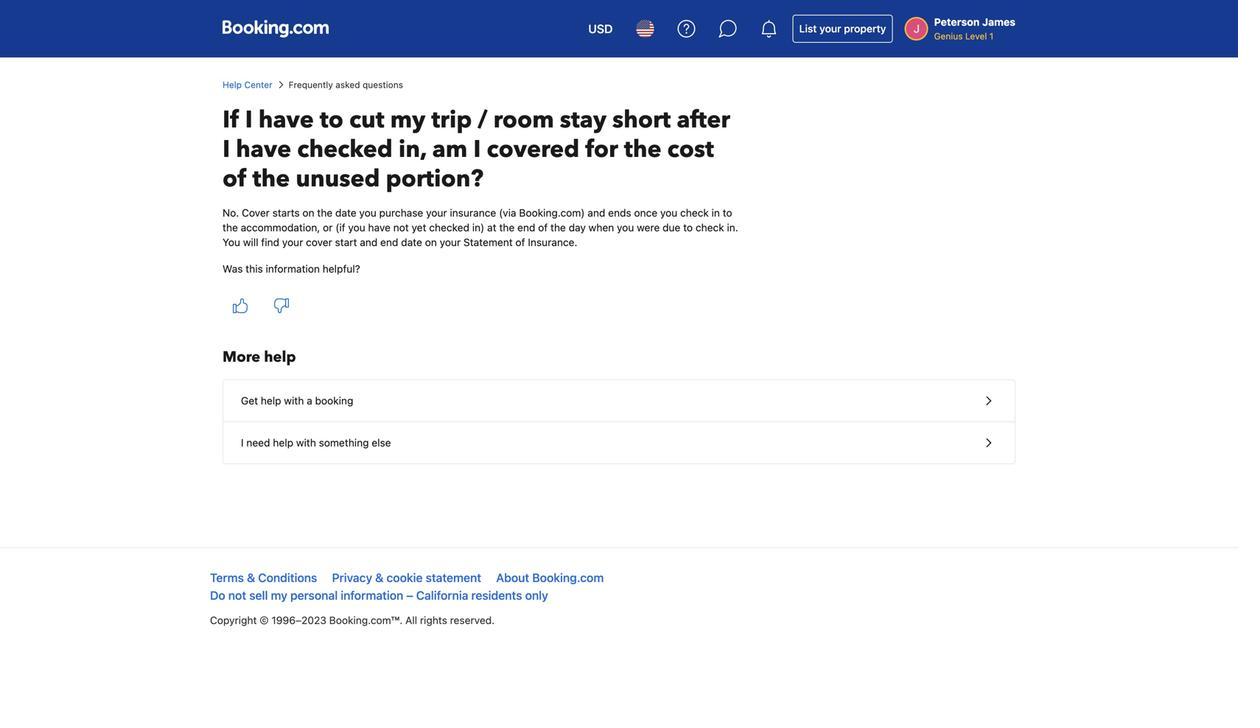 Task type: vqa. For each thing, say whether or not it's contained in the screenshot.
the left info
no



Task type: locate. For each thing, give the bounding box(es) containing it.
help inside button
[[273, 437, 293, 449]]

have down purchase in the top left of the page
[[368, 222, 391, 234]]

james
[[983, 16, 1016, 28]]

cover
[[242, 207, 270, 219]]

statement
[[464, 236, 513, 248]]

frequently
[[289, 80, 333, 90]]

help right get
[[261, 395, 281, 407]]

of down booking.com)
[[538, 222, 548, 234]]

in,
[[399, 133, 427, 166]]

no. cover starts on the date you purchase your insurance (via booking.com) and ends once you check in to the accommodation, or (if you have not yet checked in) at the end of the day when you were due to check in. you will find your cover start and end date on your statement of insurance.
[[223, 207, 739, 248]]

0 horizontal spatial &
[[247, 571, 255, 585]]

residents
[[472, 589, 522, 603]]

for
[[586, 133, 618, 166]]

1 & from the left
[[247, 571, 255, 585]]

not right do
[[228, 589, 246, 603]]

help center button
[[223, 78, 273, 91]]

my inside if i have to cut my trip / room stay short after i have checked in, am i covered for the cost of the unused portion?
[[390, 104, 426, 136]]

1 vertical spatial checked
[[429, 222, 470, 234]]

0 horizontal spatial not
[[228, 589, 246, 603]]

terms
[[210, 571, 244, 585]]

1 vertical spatial end
[[381, 236, 398, 248]]

with left a
[[284, 395, 304, 407]]

not down purchase in the top left of the page
[[393, 222, 409, 234]]

1 horizontal spatial not
[[393, 222, 409, 234]]

2 vertical spatial to
[[684, 222, 693, 234]]

and
[[588, 207, 606, 219], [360, 236, 378, 248]]

2 & from the left
[[375, 571, 384, 585]]

end down purchase in the top left of the page
[[381, 236, 398, 248]]

insurance
[[450, 207, 496, 219]]

1 vertical spatial with
[[296, 437, 316, 449]]

1 horizontal spatial date
[[401, 236, 422, 248]]

my right "cut"
[[390, 104, 426, 136]]

copyright © 1996–2023 booking.com™. all rights reserved.
[[210, 615, 495, 627]]

help right 'need' at the left of the page
[[273, 437, 293, 449]]

0 horizontal spatial of
[[223, 163, 247, 195]]

on down yet
[[425, 236, 437, 248]]

1 horizontal spatial end
[[518, 222, 536, 234]]

you
[[359, 207, 377, 219], [661, 207, 678, 219], [348, 222, 365, 234], [617, 222, 634, 234]]

you up due
[[661, 207, 678, 219]]

i left 'need' at the left of the page
[[241, 437, 244, 449]]

1 vertical spatial information
[[341, 589, 404, 603]]

on right starts
[[303, 207, 315, 219]]

the
[[624, 133, 662, 166], [253, 163, 290, 195], [317, 207, 333, 219], [223, 222, 238, 234], [499, 222, 515, 234], [551, 222, 566, 234]]

my for trip
[[390, 104, 426, 136]]

2 horizontal spatial of
[[538, 222, 548, 234]]

help for more
[[264, 347, 296, 368]]

0 horizontal spatial checked
[[297, 133, 393, 166]]

1 vertical spatial on
[[425, 236, 437, 248]]

cut
[[349, 104, 385, 136]]

about booking.com do not sell my personal information – california residents only
[[210, 571, 604, 603]]

1 vertical spatial my
[[271, 589, 288, 603]]

checked inside if i have to cut my trip / room stay short after i have checked in, am i covered for the cost of the unused portion?
[[297, 133, 393, 166]]

get help with a booking button
[[223, 380, 1015, 422]]

2 vertical spatial help
[[273, 437, 293, 449]]

and right start
[[360, 236, 378, 248]]

the up insurance. at the left of page
[[551, 222, 566, 234]]

0 horizontal spatial on
[[303, 207, 315, 219]]

my
[[390, 104, 426, 136], [271, 589, 288, 603]]

help
[[264, 347, 296, 368], [261, 395, 281, 407], [273, 437, 293, 449]]

0 vertical spatial date
[[335, 207, 357, 219]]

of inside if i have to cut my trip / room stay short after i have checked in, am i covered for the cost of the unused portion?
[[223, 163, 247, 195]]

the right for
[[624, 133, 662, 166]]

in
[[712, 207, 720, 219]]

0 horizontal spatial to
[[320, 104, 344, 136]]

& up do not sell my personal information – california residents only link
[[375, 571, 384, 585]]

end down booking.com)
[[518, 222, 536, 234]]

booking
[[315, 395, 353, 407]]

end
[[518, 222, 536, 234], [381, 236, 398, 248]]

usd
[[589, 22, 613, 36]]

not inside about booking.com do not sell my personal information – california residents only
[[228, 589, 246, 603]]

day
[[569, 222, 586, 234]]

you right (if
[[348, 222, 365, 234]]

0 vertical spatial of
[[223, 163, 247, 195]]

checked
[[297, 133, 393, 166], [429, 222, 470, 234]]

if i have to cut my trip / room stay short after i have checked in, am i covered for the cost of the unused portion?
[[223, 104, 731, 195]]

have up cover
[[236, 133, 291, 166]]

find
[[261, 236, 279, 248]]

i right 'if'
[[245, 104, 253, 136]]

room
[[494, 104, 554, 136]]

0 vertical spatial help
[[264, 347, 296, 368]]

1 horizontal spatial information
[[341, 589, 404, 603]]

your right list
[[820, 22, 842, 35]]

1 horizontal spatial checked
[[429, 222, 470, 234]]

checked down insurance
[[429, 222, 470, 234]]

to left "cut"
[[320, 104, 344, 136]]

privacy & cookie statement
[[332, 571, 482, 585]]

reserved.
[[450, 615, 495, 627]]

level
[[966, 31, 987, 41]]

to right due
[[684, 222, 693, 234]]

date up (if
[[335, 207, 357, 219]]

0 vertical spatial to
[[320, 104, 344, 136]]

&
[[247, 571, 255, 585], [375, 571, 384, 585]]

checked down frequently asked questions
[[297, 133, 393, 166]]

1 vertical spatial not
[[228, 589, 246, 603]]

was
[[223, 263, 243, 275]]

get help with a booking
[[241, 395, 353, 407]]

0 vertical spatial my
[[390, 104, 426, 136]]

of down (via
[[516, 236, 525, 248]]

property
[[844, 22, 887, 35]]

1 horizontal spatial and
[[588, 207, 606, 219]]

booking.com™.
[[329, 615, 403, 627]]

0 vertical spatial end
[[518, 222, 536, 234]]

and up the when
[[588, 207, 606, 219]]

not
[[393, 222, 409, 234], [228, 589, 246, 603]]

check
[[681, 207, 709, 219], [696, 222, 725, 234]]

your down insurance
[[440, 236, 461, 248]]

1 vertical spatial and
[[360, 236, 378, 248]]

copyright
[[210, 615, 257, 627]]

help right more
[[264, 347, 296, 368]]

0 vertical spatial checked
[[297, 133, 393, 166]]

check left in
[[681, 207, 709, 219]]

1 vertical spatial check
[[696, 222, 725, 234]]

the up starts
[[253, 163, 290, 195]]

the up or
[[317, 207, 333, 219]]

2 vertical spatial of
[[516, 236, 525, 248]]

0 horizontal spatial my
[[271, 589, 288, 603]]

of
[[223, 163, 247, 195], [538, 222, 548, 234], [516, 236, 525, 248]]

you
[[223, 236, 240, 248]]

©
[[260, 615, 269, 627]]

genius
[[934, 31, 963, 41]]

list
[[800, 22, 817, 35]]

& up sell
[[247, 571, 255, 585]]

help center
[[223, 80, 273, 90]]

about
[[496, 571, 530, 585]]

do not sell my personal information – california residents only link
[[210, 589, 548, 603]]

0 vertical spatial with
[[284, 395, 304, 407]]

1
[[990, 31, 994, 41]]

privacy
[[332, 571, 372, 585]]

starts
[[273, 207, 300, 219]]

1 horizontal spatial &
[[375, 571, 384, 585]]

date
[[335, 207, 357, 219], [401, 236, 422, 248]]

i
[[245, 104, 253, 136], [223, 133, 230, 166], [474, 133, 481, 166], [241, 437, 244, 449]]

of up no. at the left of the page
[[223, 163, 247, 195]]

1 vertical spatial help
[[261, 395, 281, 407]]

information down 'find'
[[266, 263, 320, 275]]

am
[[433, 133, 468, 166]]

once
[[634, 207, 658, 219]]

with left something
[[296, 437, 316, 449]]

(if
[[336, 222, 346, 234]]

help inside 'button'
[[261, 395, 281, 407]]

will
[[243, 236, 258, 248]]

information up booking.com™.
[[341, 589, 404, 603]]

0 vertical spatial check
[[681, 207, 709, 219]]

my inside about booking.com do not sell my personal information – california residents only
[[271, 589, 288, 603]]

1 vertical spatial of
[[538, 222, 548, 234]]

check down in
[[696, 222, 725, 234]]

1 horizontal spatial to
[[684, 222, 693, 234]]

a
[[307, 395, 312, 407]]

cover
[[306, 236, 332, 248]]

1 horizontal spatial on
[[425, 236, 437, 248]]

0 vertical spatial not
[[393, 222, 409, 234]]

with inside button
[[296, 437, 316, 449]]

to
[[320, 104, 344, 136], [723, 207, 733, 219], [684, 222, 693, 234]]

2 horizontal spatial to
[[723, 207, 733, 219]]

need
[[247, 437, 270, 449]]

with
[[284, 395, 304, 407], [296, 437, 316, 449]]

date down yet
[[401, 236, 422, 248]]

my down conditions on the left bottom of the page
[[271, 589, 288, 603]]

0 vertical spatial information
[[266, 263, 320, 275]]

to right in
[[723, 207, 733, 219]]

1 horizontal spatial my
[[390, 104, 426, 136]]

california
[[416, 589, 469, 603]]

have down frequently
[[259, 104, 314, 136]]



Task type: describe. For each thing, give the bounding box(es) containing it.
i inside button
[[241, 437, 244, 449]]

unused
[[296, 163, 380, 195]]

something
[[319, 437, 369, 449]]

1 vertical spatial date
[[401, 236, 422, 248]]

in)
[[472, 222, 485, 234]]

helpful?
[[323, 263, 360, 275]]

due
[[663, 222, 681, 234]]

no.
[[223, 207, 239, 219]]

do
[[210, 589, 225, 603]]

0 horizontal spatial information
[[266, 263, 320, 275]]

start
[[335, 236, 357, 248]]

0 horizontal spatial date
[[335, 207, 357, 219]]

else
[[372, 437, 391, 449]]

when
[[589, 222, 614, 234]]

booking.com)
[[519, 207, 585, 219]]

have inside no. cover starts on the date you purchase your insurance (via booking.com) and ends once you check in to the accommodation, or (if you have not yet checked in) at the end of the day when you were due to check in. you will find your cover start and end date on your statement of insurance.
[[368, 222, 391, 234]]

conditions
[[258, 571, 317, 585]]

privacy & cookie statement link
[[332, 571, 482, 585]]

the down (via
[[499, 222, 515, 234]]

peterson james genius level 1
[[934, 16, 1016, 41]]

center
[[244, 80, 273, 90]]

(via
[[499, 207, 517, 219]]

all
[[406, 615, 417, 627]]

statement
[[426, 571, 482, 585]]

1996–2023
[[272, 615, 327, 627]]

rights
[[420, 615, 447, 627]]

your down 'accommodation,'
[[282, 236, 303, 248]]

help for get
[[261, 395, 281, 407]]

short
[[613, 104, 671, 136]]

you down ends
[[617, 222, 634, 234]]

not inside no. cover starts on the date you purchase your insurance (via booking.com) and ends once you check in to the accommodation, or (if you have not yet checked in) at the end of the day when you were due to check in. you will find your cover start and end date on your statement of insurance.
[[393, 222, 409, 234]]

portion?
[[386, 163, 484, 195]]

i need help with something else
[[241, 437, 391, 449]]

& for terms
[[247, 571, 255, 585]]

i right am
[[474, 133, 481, 166]]

the down no. at the left of the page
[[223, 222, 238, 234]]

more
[[223, 347, 260, 368]]

insurance.
[[528, 236, 578, 248]]

help
[[223, 80, 242, 90]]

asked
[[336, 80, 360, 90]]

your up yet
[[426, 207, 447, 219]]

were
[[637, 222, 660, 234]]

about booking.com link
[[496, 571, 604, 585]]

get
[[241, 395, 258, 407]]

you left purchase in the top left of the page
[[359, 207, 377, 219]]

was this information helpful?
[[223, 263, 360, 275]]

1 vertical spatial to
[[723, 207, 733, 219]]

terms & conditions
[[210, 571, 317, 585]]

& for privacy
[[375, 571, 384, 585]]

0 horizontal spatial and
[[360, 236, 378, 248]]

my for personal
[[271, 589, 288, 603]]

cost
[[668, 133, 714, 166]]

booking.com
[[533, 571, 604, 585]]

i need help with something else button
[[223, 422, 1015, 464]]

if
[[223, 104, 239, 136]]

covered
[[487, 133, 580, 166]]

trip
[[432, 104, 472, 136]]

booking.com online hotel reservations image
[[223, 20, 329, 38]]

list your property
[[800, 22, 887, 35]]

questions
[[363, 80, 403, 90]]

only
[[525, 589, 548, 603]]

list your property link
[[793, 15, 893, 43]]

0 vertical spatial and
[[588, 207, 606, 219]]

usd button
[[580, 11, 622, 46]]

with inside 'button'
[[284, 395, 304, 407]]

ends
[[608, 207, 632, 219]]

at
[[487, 222, 497, 234]]

peterson
[[934, 16, 980, 28]]

or
[[323, 222, 333, 234]]

terms & conditions link
[[210, 571, 317, 585]]

/
[[478, 104, 488, 136]]

1 horizontal spatial of
[[516, 236, 525, 248]]

in.
[[727, 222, 739, 234]]

frequently asked questions
[[289, 80, 403, 90]]

more help
[[223, 347, 296, 368]]

information inside about booking.com do not sell my personal information – california residents only
[[341, 589, 404, 603]]

after
[[677, 104, 731, 136]]

i up no. at the left of the page
[[223, 133, 230, 166]]

–
[[407, 589, 413, 603]]

cookie
[[387, 571, 423, 585]]

sell
[[249, 589, 268, 603]]

checked inside no. cover starts on the date you purchase your insurance (via booking.com) and ends once you check in to the accommodation, or (if you have not yet checked in) at the end of the day when you were due to check in. you will find your cover start and end date on your statement of insurance.
[[429, 222, 470, 234]]

0 horizontal spatial end
[[381, 236, 398, 248]]

stay
[[560, 104, 607, 136]]

0 vertical spatial on
[[303, 207, 315, 219]]

purchase
[[379, 207, 423, 219]]

accommodation,
[[241, 222, 320, 234]]

yet
[[412, 222, 427, 234]]

this
[[246, 263, 263, 275]]

to inside if i have to cut my trip / room stay short after i have checked in, am i covered for the cost of the unused portion?
[[320, 104, 344, 136]]



